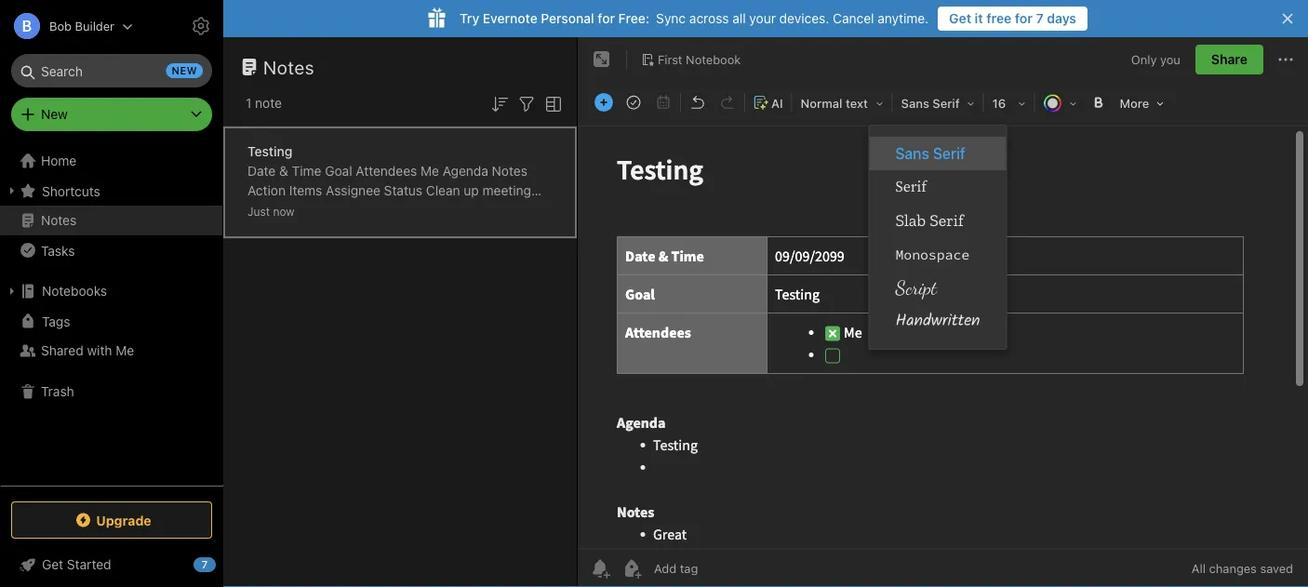 Task type: locate. For each thing, give the bounding box(es) containing it.
1 notes from the left
[[248, 202, 281, 218]]

1 vertical spatial 7
[[202, 559, 208, 571]]

serif inside 'sans serif' field
[[933, 96, 960, 110]]

notes
[[263, 56, 315, 78], [492, 163, 528, 179], [41, 213, 77, 228]]

1 note
[[246, 95, 282, 111]]

send
[[285, 202, 315, 218]]

sans serif
[[902, 96, 960, 110], [896, 145, 966, 162]]

add filters image
[[516, 93, 538, 115]]

just
[[248, 205, 270, 218]]

me inside date & time goal attendees me agenda notes action items assignee status clean up meeting notes send out meeting notes and action items
[[421, 163, 439, 179]]

bob
[[49, 19, 72, 33]]

me
[[421, 163, 439, 179], [116, 343, 134, 358]]

2 vertical spatial notes
[[41, 213, 77, 228]]

normal text
[[801, 96, 868, 110]]

me inside tree
[[116, 343, 134, 358]]

notes up tasks
[[41, 213, 77, 228]]

all
[[1192, 562, 1206, 576]]

tags
[[42, 313, 70, 329]]

Add tag field
[[652, 561, 792, 577]]

0 vertical spatial sans
[[902, 96, 930, 110]]

notes up note
[[263, 56, 315, 78]]

0 horizontal spatial get
[[42, 557, 63, 572]]

share button
[[1196, 45, 1264, 74]]

shortcuts button
[[0, 176, 222, 206]]

1 vertical spatial notes
[[492, 163, 528, 179]]

sans
[[902, 96, 930, 110], [896, 145, 930, 162]]

1 horizontal spatial me
[[421, 163, 439, 179]]

serif up slab
[[896, 178, 927, 196]]

sync
[[656, 11, 686, 26]]

sans serif up serif "link"
[[896, 145, 966, 162]]

1 horizontal spatial 7
[[1036, 11, 1044, 26]]

get
[[950, 11, 972, 26], [42, 557, 63, 572]]

add a reminder image
[[589, 558, 612, 580]]

1 for from the left
[[598, 11, 615, 26]]

bold image
[[1086, 89, 1112, 115]]

home link
[[0, 146, 223, 176]]

all changes saved
[[1192, 562, 1294, 576]]

meeting
[[483, 183, 531, 198], [342, 202, 391, 218]]

serif
[[933, 96, 960, 110], [934, 145, 966, 162], [896, 178, 927, 196], [930, 210, 964, 230]]

notes
[[248, 202, 281, 218], [394, 202, 428, 218]]

notes down status
[[394, 202, 428, 218]]

notes inside date & time goal attendees me agenda notes action items assignee status clean up meeting notes send out meeting notes and action items
[[492, 163, 528, 179]]

serif link
[[870, 170, 1007, 204]]

0 horizontal spatial 7
[[202, 559, 208, 571]]

More actions field
[[1275, 45, 1297, 74]]

1 horizontal spatial for
[[1015, 11, 1033, 26]]

text
[[846, 96, 868, 110]]

meeting down assignee
[[342, 202, 391, 218]]

serif up sans serif menu item
[[933, 96, 960, 110]]

get left it
[[950, 11, 972, 26]]

out
[[319, 202, 339, 218]]

Sort options field
[[489, 91, 511, 115]]

get it free for 7 days button
[[938, 7, 1088, 31]]

first notebook
[[658, 52, 741, 66]]

7 left days on the right top of page
[[1036, 11, 1044, 26]]

sans serif inside field
[[902, 96, 960, 110]]

script link
[[870, 271, 1007, 304]]

get for get started
[[42, 557, 63, 572]]

for inside button
[[1015, 11, 1033, 26]]

for
[[598, 11, 615, 26], [1015, 11, 1033, 26]]

1
[[246, 95, 252, 111]]

Font size field
[[986, 89, 1033, 116]]

now
[[273, 205, 295, 218]]

meeting up items on the top left of page
[[483, 183, 531, 198]]

with
[[87, 343, 112, 358]]

0 vertical spatial get
[[950, 11, 972, 26]]

1 horizontal spatial get
[[950, 11, 972, 26]]

date
[[248, 163, 276, 179]]

0 vertical spatial me
[[421, 163, 439, 179]]

add tag image
[[621, 558, 643, 580]]

serif inside slab serif link
[[930, 210, 964, 230]]

days
[[1047, 11, 1077, 26]]

try evernote personal for free: sync across all your devices. cancel anytime.
[[460, 11, 929, 26]]

get started
[[42, 557, 111, 572]]

sans up sans serif link
[[902, 96, 930, 110]]

notes up items on the top left of page
[[492, 163, 528, 179]]

for right the free
[[1015, 11, 1033, 26]]

me right with on the left bottom of page
[[116, 343, 134, 358]]

16
[[993, 96, 1006, 110]]

0 vertical spatial meeting
[[483, 183, 531, 198]]

for left free:
[[598, 11, 615, 26]]

personal
[[541, 11, 595, 26]]

1 vertical spatial sans serif
[[896, 145, 966, 162]]

sans up serif "link"
[[896, 145, 930, 162]]

tasks button
[[0, 235, 222, 265]]

7 inside help and learning task checklist field
[[202, 559, 208, 571]]

shared with me
[[41, 343, 134, 358]]

sans serif inside menu item
[[896, 145, 966, 162]]

2 for from the left
[[1015, 11, 1033, 26]]

0 vertical spatial sans serif
[[902, 96, 960, 110]]

serif inside sans serif link
[[934, 145, 966, 162]]

1 horizontal spatial notes
[[263, 56, 315, 78]]

1 vertical spatial sans
[[896, 145, 930, 162]]

1 horizontal spatial meeting
[[483, 183, 531, 198]]

notes down 'action'
[[248, 202, 281, 218]]

items
[[289, 183, 322, 198]]

7
[[1036, 11, 1044, 26], [202, 559, 208, 571]]

7 left the click to collapse icon
[[202, 559, 208, 571]]

sans serif link
[[870, 137, 1007, 170]]

get inside "get it free for 7 days" button
[[950, 11, 972, 26]]

serif up serif "link"
[[934, 145, 966, 162]]

agenda
[[443, 163, 489, 179]]

me up clean
[[421, 163, 439, 179]]

only you
[[1132, 52, 1181, 66]]

handwritten link
[[870, 304, 1007, 338]]

sans inside field
[[902, 96, 930, 110]]

sans inside menu item
[[896, 145, 930, 162]]

expand note image
[[591, 48, 613, 71]]

anytime.
[[878, 11, 929, 26]]

status
[[384, 183, 423, 198]]

serif down serif "link"
[[930, 210, 964, 230]]

action
[[457, 202, 494, 218]]

sans serif menu item
[[870, 137, 1007, 170]]

0 vertical spatial 7
[[1036, 11, 1044, 26]]

0 horizontal spatial notes
[[248, 202, 281, 218]]

get inside help and learning task checklist field
[[42, 557, 63, 572]]

trash link
[[0, 377, 222, 407]]

0 horizontal spatial for
[[598, 11, 615, 26]]

0 horizontal spatial meeting
[[342, 202, 391, 218]]

Search text field
[[24, 54, 199, 87]]

it
[[975, 11, 984, 26]]

free
[[987, 11, 1012, 26]]

get left started
[[42, 557, 63, 572]]

tree
[[0, 146, 223, 485]]

0 horizontal spatial me
[[116, 343, 134, 358]]

you
[[1161, 52, 1181, 66]]

undo image
[[685, 89, 711, 115]]

slab serif link
[[870, 204, 1007, 237]]

sans serif up sans serif menu item
[[902, 96, 960, 110]]

1 vertical spatial me
[[116, 343, 134, 358]]

2 horizontal spatial notes
[[492, 163, 528, 179]]

serif inside serif "link"
[[896, 178, 927, 196]]

notebooks link
[[0, 276, 222, 306]]

1 horizontal spatial notes
[[394, 202, 428, 218]]

1 vertical spatial get
[[42, 557, 63, 572]]

0 horizontal spatial notes
[[41, 213, 77, 228]]



Task type: vqa. For each thing, say whether or not it's contained in the screenshot.
test button
no



Task type: describe. For each thing, give the bounding box(es) containing it.
7 inside button
[[1036, 11, 1044, 26]]

ai
[[772, 96, 783, 110]]

note window element
[[578, 37, 1309, 587]]

notes link
[[0, 206, 222, 235]]

slab serif
[[896, 210, 964, 230]]

changes
[[1210, 562, 1257, 576]]

trash
[[41, 384, 74, 399]]

1 vertical spatial meeting
[[342, 202, 391, 218]]

2 notes from the left
[[394, 202, 428, 218]]

first notebook button
[[635, 47, 748, 73]]

testing
[[248, 144, 293, 159]]

get for get it free for 7 days
[[950, 11, 972, 26]]

monospace
[[896, 245, 970, 263]]

tags button
[[0, 306, 222, 336]]

new
[[172, 65, 197, 77]]

home
[[41, 153, 77, 168]]

across
[[690, 11, 729, 26]]

more actions image
[[1275, 48, 1297, 71]]

and
[[431, 202, 454, 218]]

Note Editor text field
[[578, 127, 1309, 549]]

notebooks
[[42, 283, 107, 299]]

try
[[460, 11, 480, 26]]

items
[[498, 202, 531, 218]]

View options field
[[538, 91, 565, 115]]

Account field
[[0, 7, 133, 45]]

0 vertical spatial notes
[[263, 56, 315, 78]]

builder
[[75, 19, 115, 33]]

clean
[[426, 183, 460, 198]]

bob builder
[[49, 19, 115, 33]]

normal
[[801, 96, 843, 110]]

goal
[[325, 163, 352, 179]]

More field
[[1114, 89, 1171, 116]]

more
[[1120, 96, 1150, 110]]

notebook
[[686, 52, 741, 66]]

monospace link
[[870, 237, 1007, 271]]

upgrade button
[[11, 502, 212, 539]]

devices.
[[780, 11, 830, 26]]

script
[[896, 276, 937, 299]]

cancel
[[833, 11, 874, 26]]

notes inside tree
[[41, 213, 77, 228]]

&
[[279, 163, 288, 179]]

tasks
[[41, 243, 75, 258]]

free:
[[619, 11, 650, 26]]

Add filters field
[[516, 91, 538, 115]]

script handwritten
[[896, 276, 981, 334]]

Font family field
[[895, 89, 982, 116]]

Heading level field
[[795, 89, 890, 116]]

expand notebooks image
[[5, 284, 20, 299]]

new search field
[[24, 54, 203, 87]]

only
[[1132, 52, 1157, 66]]

shortcuts
[[42, 183, 100, 198]]

started
[[67, 557, 111, 572]]

up
[[464, 183, 479, 198]]

just now
[[248, 205, 295, 218]]

shared
[[41, 343, 84, 358]]

Help and Learning task checklist field
[[0, 550, 223, 580]]

saved
[[1261, 562, 1294, 576]]

settings image
[[190, 15, 212, 37]]

Font color field
[[1037, 89, 1084, 116]]

Insert field
[[590, 89, 618, 115]]

share
[[1212, 52, 1248, 67]]

for for free:
[[598, 11, 615, 26]]

attendees
[[356, 163, 417, 179]]

date & time goal attendees me agenda notes action items assignee status clean up meeting notes send out meeting notes and action items
[[248, 163, 531, 218]]

action
[[248, 183, 286, 198]]

task image
[[621, 89, 647, 115]]

click to collapse image
[[216, 553, 230, 575]]

handwritten
[[896, 308, 981, 334]]

ai button
[[747, 89, 790, 116]]

all
[[733, 11, 746, 26]]

for for 7
[[1015, 11, 1033, 26]]

your
[[750, 11, 776, 26]]

assignee
[[326, 183, 381, 198]]

slab
[[896, 210, 926, 230]]

shared with me link
[[0, 336, 222, 366]]

note
[[255, 95, 282, 111]]

first
[[658, 52, 683, 66]]

time
[[292, 163, 322, 179]]

new
[[41, 107, 68, 122]]

tree containing home
[[0, 146, 223, 485]]

upgrade
[[96, 513, 151, 528]]

get it free for 7 days
[[950, 11, 1077, 26]]

evernote
[[483, 11, 538, 26]]

dropdown list menu
[[870, 137, 1007, 338]]

new button
[[11, 98, 212, 131]]



